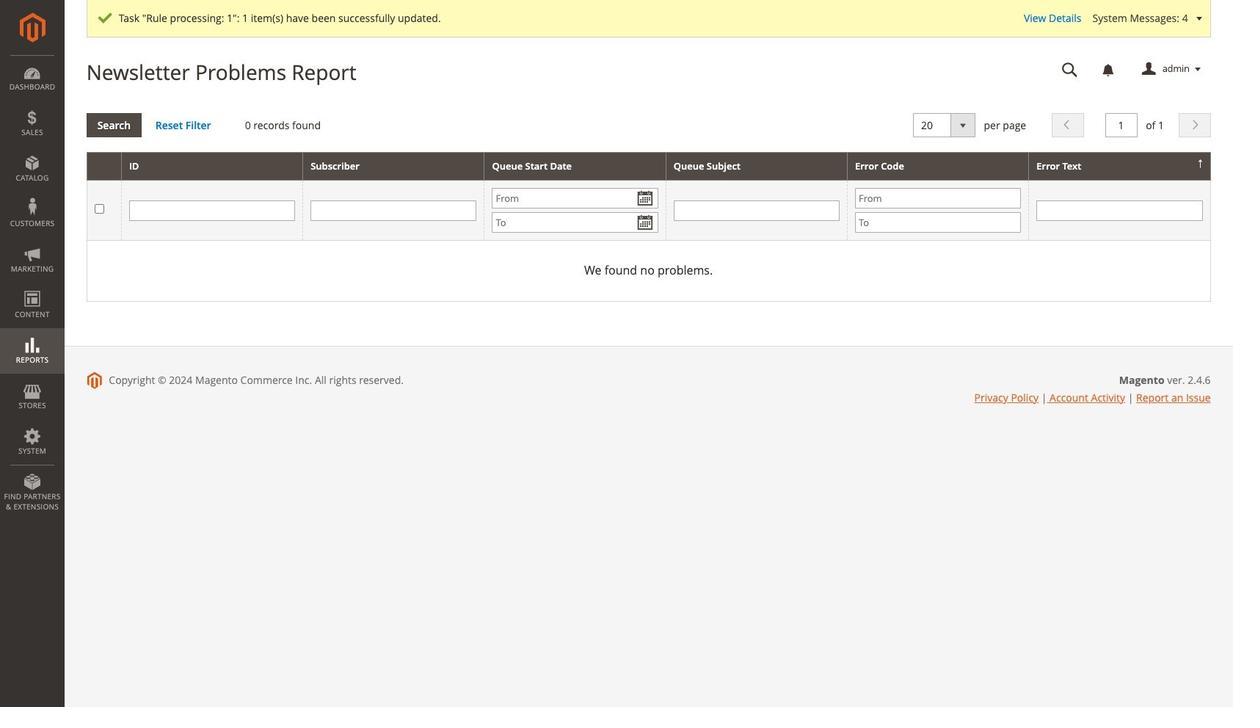 Task type: describe. For each thing, give the bounding box(es) containing it.
magento admin panel image
[[19, 12, 45, 43]]

to text field for from text field
[[856, 212, 1022, 233]]



Task type: vqa. For each thing, say whether or not it's contained in the screenshot.
Search by keyword text field
no



Task type: locate. For each thing, give the bounding box(es) containing it.
0 horizontal spatial to text field
[[492, 212, 659, 233]]

To text field
[[492, 212, 659, 233], [856, 212, 1022, 233]]

2 to text field from the left
[[856, 212, 1022, 233]]

to text field for from text box
[[492, 212, 659, 233]]

None checkbox
[[94, 204, 104, 214]]

None text field
[[1106, 113, 1138, 137], [674, 200, 840, 221], [1037, 200, 1204, 221], [1106, 113, 1138, 137], [674, 200, 840, 221], [1037, 200, 1204, 221]]

to text field down from text box
[[492, 212, 659, 233]]

menu bar
[[0, 55, 65, 519]]

1 horizontal spatial to text field
[[856, 212, 1022, 233]]

to text field down from text field
[[856, 212, 1022, 233]]

From text field
[[492, 188, 659, 209]]

1 to text field from the left
[[492, 212, 659, 233]]

None text field
[[1052, 57, 1089, 82], [129, 200, 295, 221], [311, 200, 477, 221], [1052, 57, 1089, 82], [129, 200, 295, 221], [311, 200, 477, 221]]

From text field
[[856, 188, 1022, 209]]



